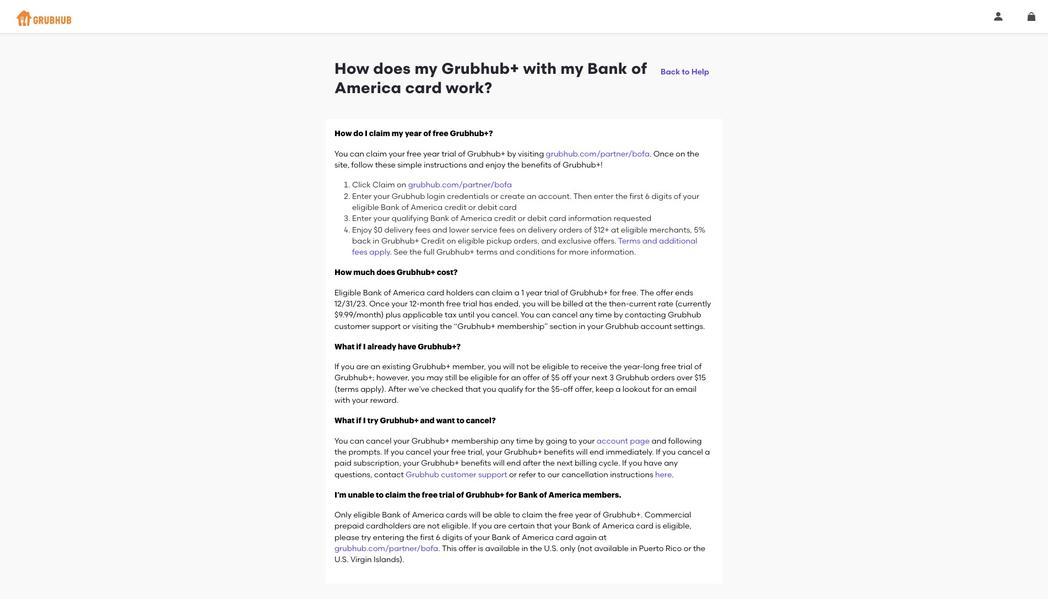 Task type: describe. For each thing, give the bounding box(es) containing it.
orders inside enjoy $0 delivery fees and lower service fees on delivery orders of $12+ at eligible merchants, 5% back in grubhub+ credit on eligible pickup orders, and exclusive offers.
[[559, 225, 583, 235]]

0 vertical spatial visiting
[[518, 149, 544, 159]]

first inside click claim on grubhub.com/partner/bofa enter your grubhub login credentials or create an account. then enter the first 6 digits of your eligible bank of america credit or debit card enter your qualifying bank of america credit or debit card information requested
[[630, 192, 643, 201]]

not inside only eligible bank of america cards will be able to claim the free year of grubhub+. commercial prepaid cardholders are not eligible. if you are certain that your bank of america card is eligible, please try entering the first 6 digits of your bank of america card again at grubhub.com/partner/bofa
[[427, 522, 440, 531]]

any inside and following the prompts. if you cancel your free trial, your grubhub+ benefits will end immediately. if you cancel a paid subscription, your grubhub+ benefits will end after the next billing cycle. if you have any questions, contact
[[664, 459, 678, 468]]

enter
[[594, 192, 614, 201]]

back
[[661, 67, 680, 77]]

to inside if you are an existing grubhub+ member, you will not be eligible to receive the year-long free trial of grubhub+; however, you may still be eligible for an offer of $5 off your next 3 grubhub orders over $15 (terms apply). after we've checked that you qualify for the $5-off offer, keep a lookout for an email with your reward.
[[571, 362, 579, 372]]

login
[[427, 192, 445, 201]]

of inside how does my grubhub+ with my bank of america card work?
[[631, 59, 647, 78]]

grubhub+ down reward.
[[380, 417, 419, 425]]

to inside only eligible bank of america cards will be able to claim the free year of grubhub+. commercial prepaid cardholders are not eligible. if you are certain that your bank of america card is eligible, please try entering the first 6 digits of your bank of america card again at grubhub.com/partner/bofa
[[513, 510, 520, 520]]

. this offer is available in the u.s. only (not available in puerto rico or the u.s. virgin islands).
[[335, 544, 706, 565]]

by inside "eligible bank of america card holders can claim a 1 year trial of grubhub+ for free. the offer ends 12/31/23. once your 12-month free trial has ended, you will be billed at the then-current rate (currently $9.99/month) plus applicable tax until you cancel. you can cancel any time by contacting grubhub customer support or visiting the "grubhub+ membership" section in your grubhub account settings."
[[614, 310, 623, 320]]

again
[[575, 533, 597, 542]]

will up billing
[[576, 448, 588, 457]]

or left create
[[491, 192, 498, 201]]

an up however,
[[371, 362, 380, 372]]

grubhub+;
[[335, 373, 375, 383]]

is inside . this offer is available in the u.s. only (not available in puerto rico or the u.s. virgin islands).
[[478, 544, 483, 553]]

keep
[[596, 385, 614, 394]]

once inside . once on the site, follow these simple instructions and enjoy the benefits of grubhub+!
[[654, 149, 674, 159]]

grubhub+ down full
[[397, 269, 435, 276]]

eligible down requested
[[621, 225, 648, 235]]

not inside if you are an existing grubhub+ member, you will not be eligible to receive the year-long free trial of grubhub+; however, you may still be eligible for an offer of $5 off your next 3 grubhub orders over $15 (terms apply). after we've checked that you qualify for the $5-off offer, keep a lookout for an email with your reward.
[[517, 362, 529, 372]]

however,
[[376, 373, 410, 383]]

2 vertical spatial benefits
[[461, 459, 491, 468]]

can up has
[[476, 288, 490, 297]]

may
[[427, 373, 443, 383]]

claim inside only eligible bank of america cards will be able to claim the free year of grubhub+. commercial prepaid cardholders are not eligible. if you are certain that your bank of america card is eligible, please try entering the first 6 digits of your bank of america card again at grubhub.com/partner/bofa
[[522, 510, 543, 520]]

the inside click claim on grubhub.com/partner/bofa enter your grubhub login credentials or create an account. then enter the first 6 digits of your eligible bank of america credit or debit card enter your qualifying bank of america credit or debit card information requested
[[616, 192, 628, 201]]

apply
[[369, 248, 390, 257]]

cancel inside "eligible bank of america card holders can claim a 1 year trial of grubhub+ for free. the offer ends 12/31/23. once your 12-month free trial has ended, you will be billed at the then-current rate (currently $9.99/month) plus applicable tax until you cancel. you can cancel any time by contacting grubhub customer support or visiting the "grubhub+ membership" section in your grubhub account settings."
[[552, 310, 578, 320]]

eligible down member, on the left bottom of page
[[471, 373, 497, 383]]

over
[[677, 373, 693, 383]]

lower
[[449, 225, 469, 235]]

america up service
[[460, 214, 492, 223]]

and inside terms and additional fees apply
[[642, 236, 657, 246]]

1 small image from the left
[[994, 12, 1003, 21]]

information.
[[591, 248, 636, 257]]

2 horizontal spatial fees
[[499, 225, 515, 235]]

1 horizontal spatial support
[[478, 470, 507, 479]]

claim down contact
[[385, 491, 406, 499]]

fees for and
[[415, 225, 431, 235]]

1 vertical spatial grubhub+?
[[418, 343, 461, 350]]

1 horizontal spatial credit
[[494, 214, 516, 223]]

$15
[[695, 373, 706, 383]]

to left our
[[538, 470, 546, 479]]

is inside only eligible bank of america cards will be able to claim the free year of grubhub+. commercial prepaid cardholders are not eligible. if you are certain that your bank of america card is eligible, please try entering the first 6 digits of your bank of america card again at grubhub.com/partner/bofa
[[655, 522, 661, 531]]

or up enjoy $0 delivery fees and lower service fees on delivery orders of $12+ at eligible merchants, 5% back in grubhub+ credit on eligible pickup orders, and exclusive offers.
[[518, 214, 526, 223]]

1 horizontal spatial my
[[415, 59, 438, 78]]

free.
[[622, 288, 639, 297]]

0 horizontal spatial my
[[392, 130, 403, 137]]

if up here link
[[656, 448, 661, 457]]

information
[[568, 214, 612, 223]]

cancellation
[[562, 470, 608, 479]]

are inside if you are an existing grubhub+ member, you will not be eligible to receive the year-long free trial of grubhub+; however, you may still be eligible for an offer of $5 off your next 3 grubhub orders over $15 (terms apply). after we've checked that you qualify for the $5-off offer, keep a lookout for an email with your reward.
[[356, 362, 369, 372]]

america down certain
[[522, 533, 554, 542]]

simple
[[398, 160, 422, 170]]

1 vertical spatial does
[[377, 269, 395, 276]]

6 inside only eligible bank of america cards will be able to claim the free year of grubhub+. commercial prepaid cardholders are not eligible. if you are certain that your bank of america card is eligible, please try entering the first 6 digits of your bank of america card again at grubhub.com/partner/bofa
[[436, 533, 440, 542]]

our
[[548, 470, 560, 479]]

. for . see the full grubhub+ terms and conditions for more information.
[[390, 248, 392, 257]]

for right qualify
[[525, 385, 535, 394]]

entering
[[373, 533, 404, 542]]

ends
[[675, 288, 693, 297]]

bank inside "eligible bank of america card holders can claim a 1 year trial of grubhub+ for free. the offer ends 12/31/23. once your 12-month free trial has ended, you will be billed at the then-current rate (currently $9.99/month) plus applicable tax until you cancel. you can cancel any time by contacting grubhub customer support or visiting the "grubhub+ membership" section in your grubhub account settings."
[[363, 288, 382, 297]]

membership
[[451, 436, 499, 446]]

and inside and following the prompts. if you cancel your free trial, your grubhub+ benefits will end immediately. if you cancel a paid subscription, your grubhub+ benefits will end after the next billing cycle. if you have any questions, contact
[[652, 436, 667, 446]]

after
[[388, 385, 407, 394]]

. once on the site, follow these simple instructions and enjoy the benefits of grubhub+!
[[335, 149, 699, 170]]

trial,
[[468, 448, 484, 457]]

eligible,
[[663, 522, 692, 531]]

year inside only eligible bank of america cards will be able to claim the free year of grubhub+. commercial prepaid cardholders are not eligible. if you are certain that your bank of america card is eligible, please try entering the first 6 digits of your bank of america card again at grubhub.com/partner/bofa
[[575, 510, 592, 520]]

grubhub+.
[[603, 510, 643, 520]]

instructions for cancellation
[[610, 470, 653, 479]]

in left puerto on the bottom right
[[631, 544, 637, 553]]

be down membership"
[[531, 362, 541, 372]]

enjoy
[[486, 160, 506, 170]]

i'm
[[335, 491, 347, 499]]

you down has
[[476, 310, 490, 320]]

grubhub logo image
[[17, 7, 72, 29]]

1 vertical spatial end
[[507, 459, 521, 468]]

to right want
[[457, 417, 465, 425]]

you for membership
[[335, 436, 348, 446]]

unable
[[348, 491, 374, 499]]

of inside enjoy $0 delivery fees and lower service fees on delivery orders of $12+ at eligible merchants, 5% back in grubhub+ credit on eligible pickup orders, and exclusive offers.
[[584, 225, 592, 235]]

12-
[[410, 299, 420, 309]]

the
[[640, 288, 654, 297]]

free down grubhub customer support link
[[422, 491, 438, 499]]

reward.
[[370, 396, 399, 405]]

in inside enjoy $0 delivery fees and lower service fees on delivery orders of $12+ at eligible merchants, 5% back in grubhub+ credit on eligible pickup orders, and exclusive offers.
[[373, 236, 379, 246]]

with inside how does my grubhub+ with my bank of america card work?
[[523, 59, 557, 78]]

trial down "how do i claim my year of free grubhub+?" at the left
[[442, 149, 456, 159]]

0 vertical spatial off
[[562, 373, 572, 383]]

$5
[[551, 373, 560, 383]]

please
[[335, 533, 359, 542]]

you up subscription,
[[391, 448, 404, 457]]

2 small image from the left
[[1027, 12, 1036, 21]]

credentials
[[447, 192, 489, 201]]

only
[[560, 544, 576, 553]]

with inside if you are an existing grubhub+ member, you will not be eligible to receive the year-long free trial of grubhub+; however, you may still be eligible for an offer of $5 off your next 3 grubhub orders over $15 (terms apply). after we've checked that you qualify for the $5-off offer, keep a lookout for an email with your reward.
[[335, 396, 350, 405]]

digits inside only eligible bank of america cards will be able to claim the free year of grubhub+. commercial prepaid cardholders are not eligible. if you are certain that your bank of america card is eligible, please try entering the first 6 digits of your bank of america card again at grubhub.com/partner/bofa
[[442, 533, 463, 542]]

claim up these
[[366, 149, 387, 159]]

you down immediately.
[[629, 459, 642, 468]]

exclusive
[[558, 236, 592, 246]]

cancel down what if i try grubhub+ and want to cancel?
[[406, 448, 431, 457]]

grubhub+ up 'enjoy' at the left of the page
[[467, 149, 505, 159]]

you up we've
[[411, 373, 425, 383]]

free down "work?"
[[433, 130, 449, 137]]

here
[[655, 470, 672, 479]]

cardholders
[[366, 522, 411, 531]]

if you are an existing grubhub+ member, you will not be eligible to receive the year-long free trial of grubhub+; however, you may still be eligible for an offer of $5 off your next 3 grubhub orders over $15 (terms apply). after we've checked that you qualify for the $5-off offer, keep a lookout for an email with your reward.
[[335, 362, 706, 405]]

fees for apply
[[352, 248, 368, 257]]

orders inside if you are an existing grubhub+ member, you will not be eligible to receive the year-long free trial of grubhub+; however, you may still be eligible for an offer of $5 off your next 3 grubhub orders over $15 (terms apply). after we've checked that you qualify for the $5-off offer, keep a lookout for an email with your reward.
[[651, 373, 675, 383]]

grubhub inside if you are an existing grubhub+ member, you will not be eligible to receive the year-long free trial of grubhub+; however, you may still be eligible for an offer of $5 off your next 3 grubhub orders over $15 (terms apply). after we've checked that you qualify for the $5-off offer, keep a lookout for an email with your reward.
[[616, 373, 649, 383]]

that inside if you are an existing grubhub+ member, you will not be eligible to receive the year-long free trial of grubhub+; however, you may still be eligible for an offer of $5 off your next 3 grubhub orders over $15 (terms apply). after we've checked that you qualify for the $5-off offer, keep a lookout for an email with your reward.
[[465, 385, 481, 394]]

account inside "eligible bank of america card holders can claim a 1 year trial of grubhub+ for free. the offer ends 12/31/23. once your 12-month free trial has ended, you will be billed at the then-current rate (currently $9.99/month) plus applicable tax until you cancel. you can cancel any time by contacting grubhub customer support or visiting the "grubhub+ membership" section in your grubhub account settings."
[[641, 322, 672, 331]]

orders,
[[514, 236, 540, 246]]

america inside how does my grubhub+ with my bank of america card work?
[[335, 78, 401, 97]]

back to help link
[[656, 59, 714, 79]]

grubhub customer support or refer to our cancellation instructions here .
[[406, 470, 674, 479]]

be inside "eligible bank of america card holders can claim a 1 year trial of grubhub+ for free. the offer ends 12/31/23. once your 12-month free trial has ended, you will be billed at the then-current rate (currently $9.99/month) plus applicable tax until you cancel. you can cancel any time by contacting grubhub customer support or visiting the "grubhub+ membership" section in your grubhub account settings."
[[551, 299, 561, 309]]

card up only
[[556, 533, 573, 542]]

rate
[[658, 299, 674, 309]]

0 vertical spatial grubhub.com/partner/bofa
[[546, 149, 650, 159]]

2 horizontal spatial my
[[561, 59, 584, 78]]

free up simple
[[407, 149, 422, 159]]

on inside click claim on grubhub.com/partner/bofa enter your grubhub login credentials or create an account. then enter the first 6 digits of your eligible bank of america credit or debit card enter your qualifying bank of america credit or debit card information requested
[[397, 180, 406, 190]]

0 vertical spatial end
[[590, 448, 604, 457]]

an left email
[[664, 385, 674, 394]]

back
[[352, 236, 371, 246]]

1 horizontal spatial by
[[535, 436, 544, 446]]

0 horizontal spatial credit
[[445, 203, 467, 212]]

grubhub.com/partner/bofa inside only eligible bank of america cards will be able to claim the free year of grubhub+. commercial prepaid cardholders are not eligible. if you are certain that your bank of america card is eligible, please try entering the first 6 digits of your bank of america card again at grubhub.com/partner/bofa
[[335, 544, 438, 553]]

section
[[550, 322, 577, 331]]

grubhub+ inside if you are an existing grubhub+ member, you will not be eligible to receive the year-long free trial of grubhub+; however, you may still be eligible for an offer of $5 off your next 3 grubhub orders over $15 (terms apply). after we've checked that you qualify for the $5-off offer, keep a lookout for an email with your reward.
[[413, 362, 451, 372]]

2 horizontal spatial are
[[494, 522, 506, 531]]

apply).
[[361, 385, 386, 394]]

rico
[[666, 544, 682, 553]]

or left refer
[[509, 470, 517, 479]]

certain
[[508, 522, 535, 531]]

settings.
[[674, 322, 705, 331]]

more
[[569, 248, 589, 257]]

able
[[494, 510, 511, 520]]

trial right 1
[[544, 288, 559, 297]]

bank inside how does my grubhub+ with my bank of america card work?
[[588, 59, 628, 78]]

grubhub down then-
[[605, 322, 639, 331]]

paid
[[335, 459, 352, 468]]

grubhub.com/partner/bofa inside click claim on grubhub.com/partner/bofa enter your grubhub login credentials or create an account. then enter the first 6 digits of your eligible bank of america credit or debit card enter your qualifying bank of america credit or debit card information requested
[[408, 180, 512, 190]]

i'm unable to claim the free trial of grubhub+ for bank of america members.
[[335, 491, 621, 499]]

site,
[[335, 160, 350, 170]]

can up follow
[[350, 149, 364, 159]]

grubhub customer support link
[[406, 470, 507, 479]]

on inside . once on the site, follow these simple instructions and enjoy the benefits of grubhub+!
[[676, 149, 685, 159]]

year down "how do i claim my year of free grubhub+?" at the left
[[423, 149, 440, 159]]

1 enter from the top
[[352, 192, 372, 201]]

you left qualify
[[483, 385, 496, 394]]

card down account.
[[549, 214, 566, 223]]

what if i try grubhub+ and want to cancel?
[[335, 417, 496, 425]]

support inside "eligible bank of america card holders can claim a 1 year trial of grubhub+ for free. the offer ends 12/31/23. once your 12-month free trial has ended, you will be billed at the then-current rate (currently $9.99/month) plus applicable tax until you cancel. you can cancel any time by contacting grubhub customer support or visiting the "grubhub+ membership" section in your grubhub account settings."
[[372, 322, 401, 331]]

and left want
[[420, 417, 435, 425]]

card inside how does my grubhub+ with my bank of america card work?
[[405, 78, 442, 97]]

plus
[[386, 310, 401, 320]]

and up "conditions"
[[541, 236, 556, 246]]

2 delivery from the left
[[528, 225, 557, 235]]

will down you can cancel your grubhub+ membership any time by going to your account page
[[493, 459, 505, 468]]

0 horizontal spatial debit
[[478, 203, 497, 212]]

trial inside if you are an existing grubhub+ member, you will not be eligible to receive the year-long free trial of grubhub+; however, you may still be eligible for an offer of $5 off your next 3 grubhub orders over $15 (terms apply). after we've checked that you qualify for the $5-off offer, keep a lookout for an email with your reward.
[[678, 362, 693, 372]]

receive
[[581, 362, 608, 372]]

and down pickup at top
[[500, 248, 514, 257]]

in inside "eligible bank of america card holders can claim a 1 year trial of grubhub+ for free. the offer ends 12/31/23. once your 12-month free trial has ended, you will be billed at the then-current rate (currently $9.99/month) plus applicable tax until you cancel. you can cancel any time by contacting grubhub customer support or visiting the "grubhub+ membership" section in your grubhub account settings."
[[579, 322, 585, 331]]

grubhub+ down want
[[412, 436, 450, 446]]

if inside if you are an existing grubhub+ member, you will not be eligible to receive the year-long free trial of grubhub+; however, you may still be eligible for an offer of $5 off your next 3 grubhub orders over $15 (terms apply). after we've checked that you qualify for the $5-off offer, keep a lookout for an email with your reward.
[[335, 362, 339, 372]]

offer inside . this offer is available in the u.s. only (not available in puerto rico or the u.s. virgin islands).
[[459, 544, 476, 553]]

month
[[420, 299, 444, 309]]

america left the cards
[[412, 510, 444, 520]]

subscription,
[[354, 459, 401, 468]]

once inside "eligible bank of america card holders can claim a 1 year trial of grubhub+ for free. the offer ends 12/31/23. once your 12-month free trial has ended, you will be billed at the then-current rate (currently $9.99/month) plus applicable tax until you cancel. you can cancel any time by contacting grubhub customer support or visiting the "grubhub+ membership" section in your grubhub account settings."
[[369, 299, 390, 309]]

cancel down following at the right bottom
[[678, 448, 703, 457]]

. for . once on the site, follow these simple instructions and enjoy the benefits of grubhub+!
[[650, 149, 652, 159]]

grubhub+ up cost? at the left top of page
[[436, 248, 475, 257]]

1 vertical spatial any
[[501, 436, 514, 446]]

i for claim
[[365, 130, 368, 137]]

you inside only eligible bank of america cards will be able to claim the free year of grubhub+. commercial prepaid cardholders are not eligible. if you are certain that your bank of america card is eligible, please try entering the first 6 digits of your bank of america card again at grubhub.com/partner/bofa
[[479, 522, 492, 531]]

eligible down the lower
[[458, 236, 485, 246]]

claim right the do
[[369, 130, 390, 137]]

prepaid
[[335, 522, 364, 531]]

try inside only eligible bank of america cards will be able to claim the free year of grubhub+. commercial prepaid cardholders are not eligible. if you are certain that your bank of america card is eligible, please try entering the first 6 digits of your bank of america card again at grubhub.com/partner/bofa
[[361, 533, 371, 542]]

1 delivery from the left
[[384, 225, 413, 235]]

0 vertical spatial by
[[507, 149, 516, 159]]

trial up until
[[463, 299, 477, 309]]

america inside "eligible bank of america card holders can claim a 1 year trial of grubhub+ for free. the offer ends 12/31/23. once your 12-month free trial has ended, you will be billed at the then-current rate (currently $9.99/month) plus applicable tax until you cancel. you can cancel any time by contacting grubhub customer support or visiting the "grubhub+ membership" section in your grubhub account settings."
[[393, 288, 425, 297]]

ended,
[[494, 299, 521, 309]]

grubhub right contact
[[406, 470, 439, 479]]

enjoy
[[352, 225, 372, 235]]

0 horizontal spatial u.s.
[[335, 555, 349, 565]]

that inside only eligible bank of america cards will be able to claim the free year of grubhub+. commercial prepaid cardholders are not eligible. if you are certain that your bank of america card is eligible, please try entering the first 6 digits of your bank of america card again at grubhub.com/partner/bofa
[[537, 522, 552, 531]]

does inside how does my grubhub+ with my bank of america card work?
[[373, 59, 411, 78]]

free inside only eligible bank of america cards will be able to claim the free year of grubhub+. commercial prepaid cardholders are not eligible. if you are certain that your bank of america card is eligible, please try entering the first 6 digits of your bank of america card again at grubhub.com/partner/bofa
[[559, 510, 573, 520]]

digits inside click claim on grubhub.com/partner/bofa enter your grubhub login credentials or create an account. then enter the first 6 digits of your eligible bank of america credit or debit card enter your qualifying bank of america credit or debit card information requested
[[652, 192, 672, 201]]

card down create
[[499, 203, 517, 212]]

trial up the cards
[[439, 491, 455, 499]]

account page link
[[597, 436, 650, 446]]

2 available from the left
[[594, 544, 629, 553]]

qualify
[[498, 385, 523, 394]]

much
[[353, 269, 375, 276]]

full
[[424, 248, 435, 257]]

for left more
[[557, 248, 567, 257]]

conditions
[[516, 248, 555, 257]]

be down member, on the left bottom of page
[[459, 373, 469, 383]]

0 vertical spatial have
[[398, 343, 416, 350]]

an up qualify
[[511, 373, 521, 383]]

or down credentials
[[468, 203, 476, 212]]

what if i already have grubhub+?
[[335, 343, 461, 350]]

of inside . once on the site, follow these simple instructions and enjoy the benefits of grubhub+!
[[553, 160, 561, 170]]

0 vertical spatial try
[[367, 417, 379, 425]]

have inside and following the prompts. if you cancel your free trial, your grubhub+ benefits will end immediately. if you cancel a paid subscription, your grubhub+ benefits will end after the next billing cycle. if you have any questions, contact
[[644, 459, 662, 468]]

do
[[353, 130, 363, 137]]

for up the able
[[506, 491, 517, 499]]

if inside only eligible bank of america cards will be able to claim the free year of grubhub+. commercial prepaid cardholders are not eligible. if you are certain that your bank of america card is eligible, please try entering the first 6 digits of your bank of america card again at grubhub.com/partner/bofa
[[472, 522, 477, 531]]

see
[[394, 248, 408, 257]]

to left help
[[682, 67, 690, 77]]

america down grubhub+.
[[602, 522, 634, 531]]

year-
[[624, 362, 643, 372]]

grubhub up settings.
[[668, 310, 701, 320]]

cancel?
[[466, 417, 496, 425]]

america down login
[[411, 203, 443, 212]]

you down 1
[[522, 299, 536, 309]]

terms
[[618, 236, 641, 246]]

cancel up prompts. on the bottom of the page
[[366, 436, 392, 446]]

puerto
[[639, 544, 664, 553]]

grubhub+ up grubhub customer support link
[[421, 459, 459, 468]]

if down immediately.
[[622, 459, 627, 468]]

1 horizontal spatial u.s.
[[544, 544, 558, 553]]

1 vertical spatial off
[[563, 385, 573, 394]]

member,
[[453, 362, 486, 372]]

terms
[[476, 248, 498, 257]]



Task type: vqa. For each thing, say whether or not it's contained in the screenshot.
keep
yes



Task type: locate. For each thing, give the bounding box(es) containing it.
delivery down qualifying
[[384, 225, 413, 235]]

1 horizontal spatial account
[[641, 322, 672, 331]]

grubhub+ up after
[[504, 448, 542, 457]]

i for try
[[363, 417, 366, 425]]

0 horizontal spatial have
[[398, 343, 416, 350]]

prompts.
[[349, 448, 382, 457]]

first
[[630, 192, 643, 201], [420, 533, 434, 542]]

billed
[[563, 299, 583, 309]]

0 horizontal spatial delivery
[[384, 225, 413, 235]]

at inside enjoy $0 delivery fees and lower service fees on delivery orders of $12+ at eligible merchants, 5% back in grubhub+ credit on eligible pickup orders, and exclusive offers.
[[611, 225, 619, 235]]

delivery up orders, at top
[[528, 225, 557, 235]]

for inside "eligible bank of america card holders can claim a 1 year trial of grubhub+ for free. the offer ends 12/31/23. once your 12-month free trial has ended, you will be billed at the then-current rate (currently $9.99/month) plus applicable tax until you cancel. you can cancel any time by contacting grubhub customer support or visiting the "grubhub+ membership" section in your grubhub account settings."
[[610, 288, 620, 297]]

0 horizontal spatial not
[[427, 522, 440, 531]]

0 vertical spatial what
[[335, 343, 355, 350]]

here link
[[655, 470, 672, 479]]

year inside "eligible bank of america card holders can claim a 1 year trial of grubhub+ for free. the offer ends 12/31/23. once your 12-month free trial has ended, you will be billed at the then-current rate (currently $9.99/month) plus applicable tax until you cancel. you can cancel any time by contacting grubhub customer support or visiting the "grubhub+ membership" section in your grubhub account settings."
[[526, 288, 543, 297]]

instructions inside . once on the site, follow these simple instructions and enjoy the benefits of grubhub+!
[[424, 160, 467, 170]]

grubhub+? up "may"
[[418, 343, 461, 350]]

in down certain
[[522, 544, 528, 553]]

digits
[[652, 192, 672, 201], [442, 533, 463, 542]]

2 vertical spatial grubhub.com/partner/bofa
[[335, 544, 438, 553]]

a inside "eligible bank of america card holders can claim a 1 year trial of grubhub+ for free. the offer ends 12/31/23. once your 12-month free trial has ended, you will be billed at the then-current rate (currently $9.99/month) plus applicable tax until you cancel. you can cancel any time by contacting grubhub customer support or visiting the "grubhub+ membership" section in your grubhub account settings."
[[515, 288, 520, 297]]

0 horizontal spatial visiting
[[412, 322, 438, 331]]

0 horizontal spatial at
[[585, 299, 593, 309]]

by up create
[[507, 149, 516, 159]]

if up grubhub+;
[[335, 362, 339, 372]]

. inside . once on the site, follow these simple instructions and enjoy the benefits of grubhub+!
[[650, 149, 652, 159]]

and
[[469, 160, 484, 170], [432, 225, 447, 235], [541, 236, 556, 246], [642, 236, 657, 246], [500, 248, 514, 257], [420, 417, 435, 425], [652, 436, 667, 446]]

small image
[[994, 12, 1003, 21], [1027, 12, 1036, 21]]

offer
[[656, 288, 673, 297], [523, 373, 540, 383], [459, 544, 476, 553]]

2 vertical spatial how
[[335, 269, 352, 276]]

eligible up '$5'
[[542, 362, 569, 372]]

2 vertical spatial i
[[363, 417, 366, 425]]

6 right the entering
[[436, 533, 440, 542]]

0 horizontal spatial first
[[420, 533, 434, 542]]

eligible up the prepaid
[[353, 510, 380, 520]]

1 vertical spatial debit
[[527, 214, 547, 223]]

any down billed
[[580, 310, 593, 320]]

time inside "eligible bank of america card holders can claim a 1 year trial of grubhub+ for free. the offer ends 12/31/23. once your 12-month free trial has ended, you will be billed at the then-current rate (currently $9.99/month) plus applicable tax until you cancel. you can cancel any time by contacting grubhub customer support or visiting the "grubhub+ membership" section in your grubhub account settings."
[[595, 310, 612, 320]]

grubhub.com/partner/bofa link up grubhub+!
[[546, 149, 650, 159]]

grubhub+ inside "eligible bank of america card holders can claim a 1 year trial of grubhub+ for free. the offer ends 12/31/23. once your 12-month free trial has ended, you will be billed at the then-current rate (currently $9.99/month) plus applicable tax until you cancel. you can cancel any time by contacting grubhub customer support or visiting the "grubhub+ membership" section in your grubhub account settings."
[[570, 288, 608, 297]]

2 vertical spatial by
[[535, 436, 544, 446]]

0 vertical spatial instructions
[[424, 160, 467, 170]]

you up site,
[[335, 149, 348, 159]]

eligible
[[335, 288, 361, 297]]

. for . this offer is available in the u.s. only (not available in puerto rico or the u.s. virgin islands).
[[438, 544, 440, 553]]

are up grubhub+;
[[356, 362, 369, 372]]

available right (not
[[594, 544, 629, 553]]

2 vertical spatial you
[[335, 436, 348, 446]]

end up billing
[[590, 448, 604, 457]]

eligible inside click claim on grubhub.com/partner/bofa enter your grubhub login credentials or create an account. then enter the first 6 digits of your eligible bank of america credit or debit card enter your qualifying bank of america credit or debit card information requested
[[352, 203, 379, 212]]

offers.
[[594, 236, 617, 246]]

0 horizontal spatial that
[[465, 385, 481, 394]]

what for what if i try grubhub+ and want to cancel?
[[335, 417, 355, 425]]

1 horizontal spatial any
[[580, 310, 593, 320]]

1 horizontal spatial visiting
[[518, 149, 544, 159]]

offer inside "eligible bank of america card holders can claim a 1 year trial of grubhub+ for free. the offer ends 12/31/23. once your 12-month free trial has ended, you will be billed at the then-current rate (currently $9.99/month) plus applicable tax until you cancel. you can cancel any time by contacting grubhub customer support or visiting the "grubhub+ membership" section in your grubhub account settings."
[[656, 288, 673, 297]]

1 how from the top
[[335, 59, 369, 78]]

terms and additional fees apply link
[[352, 236, 697, 257]]

want
[[436, 417, 455, 425]]

benefits for the
[[522, 160, 552, 170]]

2 if from the top
[[356, 417, 362, 425]]

1 vertical spatial that
[[537, 522, 552, 531]]

0 horizontal spatial time
[[516, 436, 533, 446]]

immediately.
[[606, 448, 654, 457]]

1 vertical spatial account
[[597, 436, 628, 446]]

card inside "eligible bank of america card holders can claim a 1 year trial of grubhub+ for free. the offer ends 12/31/23. once your 12-month free trial has ended, you will be billed at the then-current rate (currently $9.99/month) plus applicable tax until you cancel. you can cancel any time by contacting grubhub customer support or visiting the "grubhub+ membership" section in your grubhub account settings."
[[427, 288, 444, 297]]

benefits up account.
[[522, 160, 552, 170]]

0 vertical spatial at
[[611, 225, 619, 235]]

0 horizontal spatial small image
[[994, 12, 1003, 21]]

1 if from the top
[[356, 343, 362, 350]]

customer up i'm unable to claim the free trial of grubhub+ for bank of america members.
[[441, 470, 476, 479]]

next left 3
[[592, 373, 608, 383]]

claim inside "eligible bank of america card holders can claim a 1 year trial of grubhub+ for free. the offer ends 12/31/23. once your 12-month free trial has ended, you will be billed at the then-current rate (currently $9.99/month) plus applicable tax until you cancel. you can cancel any time by contacting grubhub customer support or visiting the "grubhub+ membership" section in your grubhub account settings."
[[492, 288, 513, 297]]

or
[[491, 192, 498, 201], [468, 203, 476, 212], [518, 214, 526, 223], [403, 322, 410, 331], [509, 470, 517, 479], [684, 544, 691, 553]]

$12+
[[594, 225, 609, 235]]

what for what if i already have grubhub+?
[[335, 343, 355, 350]]

customer inside "eligible bank of america card holders can claim a 1 year trial of grubhub+ for free. the offer ends 12/31/23. once your 12-month free trial has ended, you will be billed at the then-current rate (currently $9.99/month) plus applicable tax until you cancel. you can cancel any time by contacting grubhub customer support or visiting the "grubhub+ membership" section in your grubhub account settings."
[[335, 322, 370, 331]]

1 horizontal spatial end
[[590, 448, 604, 457]]

0 vertical spatial digits
[[652, 192, 672, 201]]

only
[[335, 510, 352, 520]]

0 vertical spatial any
[[580, 310, 593, 320]]

eligible bank of america card holders can claim a 1 year trial of grubhub+ for free. the offer ends 12/31/23. once your 12-month free trial has ended, you will be billed at the then-current rate (currently $9.99/month) plus applicable tax until you cancel. you can cancel any time by contacting grubhub customer support or visiting the "grubhub+ membership" section in your grubhub account settings.
[[335, 288, 711, 331]]

1 vertical spatial a
[[616, 385, 621, 394]]

0 horizontal spatial instructions
[[424, 160, 467, 170]]

0 horizontal spatial once
[[369, 299, 390, 309]]

of
[[631, 59, 647, 78], [423, 130, 431, 137], [458, 149, 466, 159], [553, 160, 561, 170], [674, 192, 681, 201], [402, 203, 409, 212], [451, 214, 458, 223], [584, 225, 592, 235], [384, 288, 391, 297], [561, 288, 568, 297], [694, 362, 702, 372], [542, 373, 549, 383], [456, 491, 464, 499], [539, 491, 547, 499], [403, 510, 410, 520], [594, 510, 601, 520], [593, 522, 600, 531], [465, 533, 472, 542], [513, 533, 520, 542]]

0 vertical spatial orders
[[559, 225, 583, 235]]

will inside only eligible bank of america cards will be able to claim the free year of grubhub+. commercial prepaid cardholders are not eligible. if you are certain that your bank of america card is eligible, please try entering the first 6 digits of your bank of america card again at grubhub.com/partner/bofa
[[469, 510, 481, 520]]

grubhub+
[[442, 59, 519, 78], [467, 149, 505, 159], [381, 236, 419, 246], [436, 248, 475, 257], [397, 269, 435, 276], [570, 288, 608, 297], [413, 362, 451, 372], [380, 417, 419, 425], [412, 436, 450, 446], [504, 448, 542, 457], [421, 459, 459, 468], [466, 491, 504, 499]]

if up prompts. on the bottom of the page
[[356, 417, 362, 425]]

i
[[365, 130, 368, 137], [363, 343, 366, 350], [363, 417, 366, 425]]

grubhub.com/partner/bofa link up credentials
[[408, 180, 512, 190]]

at right $12+
[[611, 225, 619, 235]]

0 horizontal spatial by
[[507, 149, 516, 159]]

1 vertical spatial what
[[335, 417, 355, 425]]

once
[[654, 149, 674, 159], [369, 299, 390, 309]]

fees inside terms and additional fees apply
[[352, 248, 368, 257]]

a inside if you are an existing grubhub+ member, you will not be eligible to receive the year-long free trial of grubhub+; however, you may still be eligible for an offer of $5 off your next 3 grubhub orders over $15 (terms apply). after we've checked that you qualify for the $5-off offer, keep a lookout for an email with your reward.
[[616, 385, 621, 394]]

first inside only eligible bank of america cards will be able to claim the free year of grubhub+. commercial prepaid cardholders are not eligible. if you are certain that your bank of america card is eligible, please try entering the first 6 digits of your bank of america card again at grubhub.com/partner/bofa
[[420, 533, 434, 542]]

1 vertical spatial offer
[[523, 373, 540, 383]]

1 vertical spatial time
[[516, 436, 533, 446]]

1 vertical spatial by
[[614, 310, 623, 320]]

0 vertical spatial 6
[[645, 192, 650, 201]]

card
[[405, 78, 442, 97], [499, 203, 517, 212], [549, 214, 566, 223], [427, 288, 444, 297], [636, 522, 654, 531], [556, 533, 573, 542]]

0 horizontal spatial is
[[478, 544, 483, 553]]

grubhub.com/partner/bofa link for only eligible bank of america cards will be able to claim the free year of grubhub+. commercial prepaid cardholders are not eligible. if you are certain that your bank of america card is eligible, please try entering the first 6 digits of your bank of america card again at
[[335, 544, 438, 553]]

or right rico at the right bottom of page
[[684, 544, 691, 553]]

available
[[485, 544, 520, 553], [594, 544, 629, 553]]

1 vertical spatial is
[[478, 544, 483, 553]]

will up qualify
[[503, 362, 515, 372]]

virgin
[[350, 555, 372, 565]]

0 horizontal spatial 6
[[436, 533, 440, 542]]

support
[[372, 322, 401, 331], [478, 470, 507, 479]]

credit
[[421, 236, 445, 246]]

time up after
[[516, 436, 533, 446]]

with
[[523, 59, 557, 78], [335, 396, 350, 405]]

grubhub+!
[[563, 160, 603, 170]]

digits up merchants,
[[652, 192, 672, 201]]

2 what from the top
[[335, 417, 355, 425]]

to up certain
[[513, 510, 520, 520]]

be
[[551, 299, 561, 309], [531, 362, 541, 372], [459, 373, 469, 383], [483, 510, 492, 520]]

requested
[[614, 214, 652, 223]]

benefits inside . once on the site, follow these simple instructions and enjoy the benefits of grubhub+!
[[522, 160, 552, 170]]

a inside and following the prompts. if you cancel your free trial, your grubhub+ benefits will end immediately. if you cancel a paid subscription, your grubhub+ benefits will end after the next billing cycle. if you have any questions, contact
[[705, 448, 710, 457]]

eligible inside only eligible bank of america cards will be able to claim the free year of grubhub+. commercial prepaid cardholders are not eligible. if you are certain that your bank of america card is eligible, please try entering the first 6 digits of your bank of america card again at grubhub.com/partner/bofa
[[353, 510, 380, 520]]

still
[[445, 373, 457, 383]]

orders down the long
[[651, 373, 675, 383]]

1 horizontal spatial that
[[537, 522, 552, 531]]

i for already
[[363, 343, 366, 350]]

u.s. left only
[[544, 544, 558, 553]]

grubhub.com/partner/bofa link down the entering
[[335, 544, 438, 553]]

free inside and following the prompts. if you cancel your free trial, your grubhub+ benefits will end immediately. if you cancel a paid subscription, your grubhub+ benefits will end after the next billing cycle. if you have any questions, contact
[[451, 448, 466, 457]]

have
[[398, 343, 416, 350], [644, 459, 662, 468]]

grubhub+ up see
[[381, 236, 419, 246]]

end up refer
[[507, 459, 521, 468]]

you for year
[[335, 149, 348, 159]]

or inside . this offer is available in the u.s. only (not available in puerto rico or the u.s. virgin islands).
[[684, 544, 691, 553]]

any up here
[[664, 459, 678, 468]]

customer
[[335, 322, 370, 331], [441, 470, 476, 479]]

0 vertical spatial u.s.
[[544, 544, 558, 553]]

year up simple
[[405, 130, 422, 137]]

any inside "eligible bank of america card holders can claim a 1 year trial of grubhub+ for free. the offer ends 12/31/23. once your 12-month free trial has ended, you will be billed at the then-current rate (currently $9.99/month) plus applicable tax until you cancel. you can cancel any time by contacting grubhub customer support or visiting the "grubhub+ membership" section in your grubhub account settings."
[[580, 310, 593, 320]]

cancel.
[[492, 310, 519, 320]]

0 horizontal spatial any
[[501, 436, 514, 446]]

an inside click claim on grubhub.com/partner/bofa enter your grubhub login credentials or create an account. then enter the first 6 digits of your eligible bank of america credit or debit card enter your qualifying bank of america credit or debit card information requested
[[527, 192, 537, 201]]

what up grubhub+;
[[335, 343, 355, 350]]

billing
[[575, 459, 597, 468]]

0 horizontal spatial digits
[[442, 533, 463, 542]]

we've
[[408, 385, 430, 394]]

(currently
[[675, 299, 711, 309]]

2 vertical spatial offer
[[459, 544, 476, 553]]

0 vertical spatial is
[[655, 522, 661, 531]]

0 vertical spatial how
[[335, 59, 369, 78]]

in down $0
[[373, 236, 379, 246]]

.
[[650, 149, 652, 159], [390, 248, 392, 257], [672, 470, 674, 479], [438, 544, 440, 553]]

0 vertical spatial if
[[356, 343, 362, 350]]

2 vertical spatial at
[[599, 533, 607, 542]]

year right 1
[[526, 288, 543, 297]]

in
[[373, 236, 379, 246], [579, 322, 585, 331], [522, 544, 528, 553], [631, 544, 637, 553]]

2 vertical spatial a
[[705, 448, 710, 457]]

lookout
[[623, 385, 650, 394]]

1 vertical spatial grubhub.com/partner/bofa link
[[408, 180, 512, 190]]

if up subscription,
[[384, 448, 389, 457]]

1 horizontal spatial customer
[[441, 470, 476, 479]]

next inside and following the prompts. if you cancel your free trial, your grubhub+ benefits will end immediately. if you cancel a paid subscription, your grubhub+ benefits will end after the next billing cycle. if you have any questions, contact
[[557, 459, 573, 468]]

will right the cards
[[469, 510, 481, 520]]

2 horizontal spatial by
[[614, 310, 623, 320]]

card up puerto on the bottom right
[[636, 522, 654, 531]]

6 inside click claim on grubhub.com/partner/bofa enter your grubhub login credentials or create an account. then enter the first 6 digits of your eligible bank of america credit or debit card enter your qualifying bank of america credit or debit card information requested
[[645, 192, 650, 201]]

on
[[676, 149, 685, 159], [397, 180, 406, 190], [517, 225, 526, 235], [447, 236, 456, 246]]

available down certain
[[485, 544, 520, 553]]

eligible.
[[442, 522, 470, 531]]

customer down $9.99/month)
[[335, 322, 370, 331]]

1 horizontal spatial 6
[[645, 192, 650, 201]]

1 horizontal spatial with
[[523, 59, 557, 78]]

for
[[557, 248, 567, 257], [610, 288, 620, 297], [499, 373, 509, 383], [525, 385, 535, 394], [652, 385, 662, 394], [506, 491, 517, 499]]

card up month
[[427, 288, 444, 297]]

can up prompts. on the bottom of the page
[[350, 436, 364, 446]]

you can cancel your grubhub+ membership any time by going to your account page
[[335, 436, 650, 446]]

0 vertical spatial account
[[641, 322, 672, 331]]

1 vertical spatial i
[[363, 343, 366, 350]]

. inside . this offer is available in the u.s. only (not available in puerto rico or the u.s. virgin islands).
[[438, 544, 440, 553]]

america down our
[[549, 491, 581, 499]]

1 horizontal spatial are
[[413, 522, 425, 531]]

long
[[643, 362, 660, 372]]

off right '$5'
[[562, 373, 572, 383]]

my
[[415, 59, 438, 78], [561, 59, 584, 78], [392, 130, 403, 137]]

to left receive
[[571, 362, 579, 372]]

or inside "eligible bank of america card holders can claim a 1 year trial of grubhub+ for free. the offer ends 12/31/23. once your 12-month free trial has ended, you will be billed at the then-current rate (currently $9.99/month) plus applicable tax until you cancel. you can cancel any time by contacting grubhub customer support or visiting the "grubhub+ membership" section in your grubhub account settings."
[[403, 322, 410, 331]]

support up i'm unable to claim the free trial of grubhub+ for bank of america members.
[[478, 470, 507, 479]]

at inside only eligible bank of america cards will be able to claim the free year of grubhub+. commercial prepaid cardholders are not eligible. if you are certain that your bank of america card is eligible, please try entering the first 6 digits of your bank of america card again at grubhub.com/partner/bofa
[[599, 533, 607, 542]]

cost?
[[437, 269, 458, 276]]

1 vertical spatial not
[[427, 522, 440, 531]]

if for already
[[356, 343, 362, 350]]

grubhub+ up the able
[[466, 491, 504, 499]]

3 how from the top
[[335, 269, 352, 276]]

america up the do
[[335, 78, 401, 97]]

grubhub.com/partner/bofa link for you can claim your free year trial of grubhub+ by visiting
[[546, 149, 650, 159]]

instructions up login
[[424, 160, 467, 170]]

0 vertical spatial time
[[595, 310, 612, 320]]

if left the already
[[356, 343, 362, 350]]

1 horizontal spatial orders
[[651, 373, 675, 383]]

account.
[[538, 192, 572, 201]]

can up section
[[536, 310, 550, 320]]

fees up pickup at top
[[499, 225, 515, 235]]

how inside how does my grubhub+ with my bank of america card work?
[[335, 59, 369, 78]]

0 horizontal spatial end
[[507, 459, 521, 468]]

until
[[459, 310, 475, 320]]

fees
[[415, 225, 431, 235], [499, 225, 515, 235], [352, 248, 368, 257]]

will inside if you are an existing grubhub+ member, you will not be eligible to receive the year-long free trial of grubhub+; however, you may still be eligible for an offer of $5 off your next 3 grubhub orders over $15 (terms apply). after we've checked that you qualify for the $5-off offer, keep a lookout for an email with your reward.
[[503, 362, 515, 372]]

grubhub.com/partner/bofa link
[[546, 149, 650, 159], [408, 180, 512, 190], [335, 544, 438, 553]]

for up qualify
[[499, 373, 509, 383]]

1 horizontal spatial offer
[[523, 373, 540, 383]]

for right lookout
[[652, 385, 662, 394]]

0 vertical spatial enter
[[352, 192, 372, 201]]

these
[[375, 160, 396, 170]]

credit down credentials
[[445, 203, 467, 212]]

by left going
[[535, 436, 544, 446]]

offer inside if you are an existing grubhub+ member, you will not be eligible to receive the year-long free trial of grubhub+; however, you may still be eligible for an offer of $5 off your next 3 grubhub orders over $15 (terms apply). after we've checked that you qualify for the $5-off offer, keep a lookout for an email with your reward.
[[523, 373, 540, 383]]

2 enter from the top
[[352, 214, 372, 223]]

what
[[335, 343, 355, 350], [335, 417, 355, 425]]

first right the entering
[[420, 533, 434, 542]]

0 horizontal spatial with
[[335, 396, 350, 405]]

1 horizontal spatial once
[[654, 149, 674, 159]]

0 vertical spatial a
[[515, 288, 520, 297]]

cancel
[[552, 310, 578, 320], [366, 436, 392, 446], [406, 448, 431, 457], [678, 448, 703, 457]]

0 horizontal spatial support
[[372, 322, 401, 331]]

6 up requested
[[645, 192, 650, 201]]

1 vertical spatial 6
[[436, 533, 440, 542]]

pickup
[[487, 236, 512, 246]]

free
[[433, 130, 449, 137], [407, 149, 422, 159], [446, 299, 461, 309], [662, 362, 676, 372], [451, 448, 466, 457], [422, 491, 438, 499], [559, 510, 573, 520]]

following
[[668, 436, 702, 446]]

2 horizontal spatial any
[[664, 459, 678, 468]]

delivery
[[384, 225, 413, 235], [528, 225, 557, 235]]

debit
[[478, 203, 497, 212], [527, 214, 547, 223]]

what down (terms
[[335, 417, 355, 425]]

grubhub.com/partner/bofa up grubhub+!
[[546, 149, 650, 159]]

does
[[373, 59, 411, 78], [377, 269, 395, 276]]

1 vertical spatial try
[[361, 533, 371, 542]]

then-
[[609, 299, 629, 309]]

claim up ended,
[[492, 288, 513, 297]]

visiting down applicable
[[412, 322, 438, 331]]

3
[[610, 373, 614, 383]]

free inside if you are an existing grubhub+ member, you will not be eligible to receive the year-long free trial of grubhub+; however, you may still be eligible for an offer of $5 off your next 3 grubhub orders over $15 (terms apply). after we've checked that you qualify for the $5-off offer, keep a lookout for an email with your reward.
[[662, 362, 676, 372]]

and inside . once on the site, follow these simple instructions and enjoy the benefits of grubhub+!
[[469, 160, 484, 170]]

fees up credit
[[415, 225, 431, 235]]

islands).
[[374, 555, 404, 565]]

to right unable
[[376, 491, 384, 499]]

0 horizontal spatial customer
[[335, 322, 370, 331]]

at inside "eligible bank of america card holders can claim a 1 year trial of grubhub+ for free. the offer ends 12/31/23. once your 12-month free trial has ended, you will be billed at the then-current rate (currently $9.99/month) plus applicable tax until you cancel. you can cancel any time by contacting grubhub customer support or visiting the "grubhub+ membership" section in your grubhub account settings."
[[585, 299, 593, 309]]

if for try
[[356, 417, 362, 425]]

you inside "eligible bank of america card holders can claim a 1 year trial of grubhub+ for free. the offer ends 12/31/23. once your 12-month free trial has ended, you will be billed at the then-current rate (currently $9.99/month) plus applicable tax until you cancel. you can cancel any time by contacting grubhub customer support or visiting the "grubhub+ membership" section in your grubhub account settings."
[[521, 310, 534, 320]]

grubhub+?
[[450, 130, 493, 137], [418, 343, 461, 350]]

back to help
[[661, 67, 709, 77]]

0 horizontal spatial account
[[597, 436, 628, 446]]

digits up the this
[[442, 533, 463, 542]]

for up then-
[[610, 288, 620, 297]]

you up grubhub+;
[[341, 362, 354, 372]]

have up existing
[[398, 343, 416, 350]]

next
[[592, 373, 608, 383], [557, 459, 573, 468]]

0 horizontal spatial available
[[485, 544, 520, 553]]

that
[[465, 385, 481, 394], [537, 522, 552, 531]]

1
[[521, 288, 524, 297]]

you down following at the right bottom
[[662, 448, 676, 457]]

first up requested
[[630, 192, 643, 201]]

any
[[580, 310, 593, 320], [501, 436, 514, 446], [664, 459, 678, 468]]

1 available from the left
[[485, 544, 520, 553]]

benefits for grubhub+
[[544, 448, 574, 457]]

going
[[546, 436, 567, 446]]

at right again
[[599, 533, 607, 542]]

you right member, on the left bottom of page
[[488, 362, 501, 372]]

1 horizontal spatial digits
[[652, 192, 672, 201]]

next inside if you are an existing grubhub+ member, you will not be eligible to receive the year-long free trial of grubhub+; however, you may still be eligible for an offer of $5 off your next 3 grubhub orders over $15 (terms apply). after we've checked that you qualify for the $5-off offer, keep a lookout for an email with your reward.
[[592, 373, 608, 383]]

in right section
[[579, 322, 585, 331]]

i up prompts. on the bottom of the page
[[363, 417, 366, 425]]

$5-
[[551, 385, 563, 394]]

grubhub+ inside enjoy $0 delivery fees and lower service fees on delivery orders of $12+ at eligible merchants, 5% back in grubhub+ credit on eligible pickup orders, and exclusive offers.
[[381, 236, 419, 246]]

is
[[655, 522, 661, 531], [478, 544, 483, 553]]

grubhub.com/partner/bofa link for click claim on
[[408, 180, 512, 190]]

grubhub inside click claim on grubhub.com/partner/bofa enter your grubhub login credentials or create an account. then enter the first 6 digits of your eligible bank of america credit or debit card enter your qualifying bank of america credit or debit card information requested
[[392, 192, 425, 201]]

click claim on grubhub.com/partner/bofa enter your grubhub login credentials or create an account. then enter the first 6 digits of your eligible bank of america credit or debit card enter your qualifying bank of america credit or debit card information requested
[[352, 180, 699, 223]]

how for how do i claim my year of free grubhub+?
[[335, 130, 352, 137]]

visiting inside "eligible bank of america card holders can claim a 1 year trial of grubhub+ for free. the offer ends 12/31/23. once your 12-month free trial has ended, you will be billed at the then-current rate (currently $9.99/month) plus applicable tax until you cancel. you can cancel any time by contacting grubhub customer support or visiting the "grubhub+ membership" section in your grubhub account settings."
[[412, 322, 438, 331]]

1 vertical spatial u.s.
[[335, 555, 349, 565]]

. see the full grubhub+ terms and conditions for more information.
[[390, 248, 636, 257]]

2 vertical spatial grubhub.com/partner/bofa link
[[335, 544, 438, 553]]

to right going
[[569, 436, 577, 446]]

12/31/23.
[[335, 299, 367, 309]]

1 vertical spatial benefits
[[544, 448, 574, 457]]

1 what from the top
[[335, 343, 355, 350]]

instructions for simple
[[424, 160, 467, 170]]

0 vertical spatial offer
[[656, 288, 673, 297]]

grubhub+ up "work?"
[[442, 59, 519, 78]]

0 horizontal spatial orders
[[559, 225, 583, 235]]

0 vertical spatial that
[[465, 385, 481, 394]]

how for how does my grubhub+ with my bank of america card work?
[[335, 59, 369, 78]]

offer right the this
[[459, 544, 476, 553]]

that down member, on the left bottom of page
[[465, 385, 481, 394]]

applicable
[[403, 310, 443, 320]]

grubhub+ inside how does my grubhub+ with my bank of america card work?
[[442, 59, 519, 78]]

2 how from the top
[[335, 130, 352, 137]]

1 horizontal spatial have
[[644, 459, 662, 468]]

and up credit
[[432, 225, 447, 235]]

visiting up create
[[518, 149, 544, 159]]

1 vertical spatial support
[[478, 470, 507, 479]]

be inside only eligible bank of america cards will be able to claim the free year of grubhub+. commercial prepaid cardholders are not eligible. if you are certain that your bank of america card is eligible, please try entering the first 6 digits of your bank of america card again at grubhub.com/partner/bofa
[[483, 510, 492, 520]]

0 horizontal spatial a
[[515, 288, 520, 297]]

free inside "eligible bank of america card holders can claim a 1 year trial of grubhub+ for free. the offer ends 12/31/23. once your 12-month free trial has ended, you will be billed at the then-current rate (currently $9.99/month) plus applicable tax until you cancel. you can cancel any time by contacting grubhub customer support or visiting the "grubhub+ membership" section in your grubhub account settings."
[[446, 299, 461, 309]]

current
[[629, 299, 656, 309]]

0 vertical spatial grubhub+?
[[450, 130, 493, 137]]

1 vertical spatial have
[[644, 459, 662, 468]]

will inside "eligible bank of america card holders can claim a 1 year trial of grubhub+ for free. the offer ends 12/31/23. once your 12-month free trial has ended, you will be billed at the then-current rate (currently $9.99/month) plus applicable tax until you cancel. you can cancel any time by contacting grubhub customer support or visiting the "grubhub+ membership" section in your grubhub account settings."
[[538, 299, 549, 309]]

grubhub.com/partner/bofa
[[546, 149, 650, 159], [408, 180, 512, 190], [335, 544, 438, 553]]

1 vertical spatial enter
[[352, 214, 372, 223]]

free left 'trial,'
[[451, 448, 466, 457]]

enter down click
[[352, 192, 372, 201]]

free up tax
[[446, 299, 461, 309]]

how much does grubhub+ cost?
[[335, 269, 458, 276]]

1 vertical spatial at
[[585, 299, 593, 309]]

0 vertical spatial next
[[592, 373, 608, 383]]

benefits down 'trial,'
[[461, 459, 491, 468]]

2 horizontal spatial at
[[611, 225, 619, 235]]

membership"
[[497, 322, 548, 331]]

trial
[[442, 149, 456, 159], [544, 288, 559, 297], [463, 299, 477, 309], [678, 362, 693, 372], [439, 491, 455, 499]]

how for how much does grubhub+ cost?
[[335, 269, 352, 276]]

1 horizontal spatial is
[[655, 522, 661, 531]]



